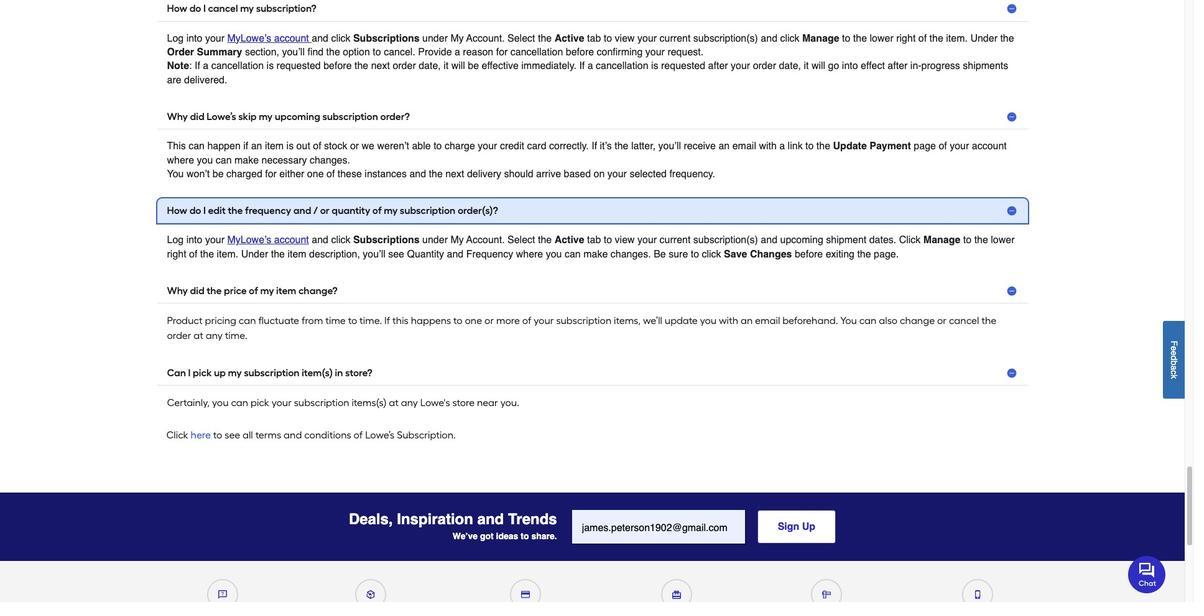 Task type: locate. For each thing, give the bounding box(es) containing it.
an
[[251, 141, 262, 152], [719, 141, 730, 152], [741, 315, 753, 327]]

into for order summary
[[186, 33, 203, 44]]

why inside button
[[167, 111, 188, 122]]

be right "won't"
[[213, 169, 224, 180]]

one left more
[[465, 315, 482, 327]]

0 horizontal spatial cancel
[[208, 3, 238, 14]]

2 will from the left
[[812, 61, 826, 72]]

active down how do i edit the frequency and / or quantity of my subscription order(s)? button
[[555, 235, 585, 246]]

1 vertical spatial with
[[719, 315, 739, 327]]

you'll inside the 'log into your mylowe's account and click subscriptions under my account. select the active tab to view your current subscription(s) and click manage to the lower right of the item. under the order summary section, you'll find the option to cancel. provide a reason for cancellation before confirming your request.'
[[282, 47, 305, 58]]

1 requested from the left
[[277, 61, 321, 72]]

1 under from the top
[[423, 33, 448, 44]]

next down the charge on the left
[[446, 169, 464, 180]]

1 vertical spatial for
[[265, 169, 277, 180]]

1 horizontal spatial click
[[900, 235, 921, 246]]

dimensions image
[[823, 591, 832, 599]]

make inside page of your account where you can make necessary changes.
[[235, 155, 259, 166]]

my
[[451, 33, 464, 44], [451, 235, 464, 246]]

lower
[[870, 33, 894, 44], [991, 235, 1015, 246]]

:
[[189, 61, 192, 72]]

2 how from the top
[[167, 205, 187, 216]]

1 horizontal spatial make
[[584, 249, 608, 260]]

current up request.
[[660, 33, 691, 44]]

2 subscriptions from the top
[[353, 235, 420, 246]]

why for why did the price of my item change?
[[167, 285, 188, 297]]

why inside 'button'
[[167, 285, 188, 297]]

pickup image
[[366, 591, 375, 599]]

0 vertical spatial for
[[496, 47, 508, 58]]

view for tab to view your current subscription(s) and upcoming shipment dates. click
[[615, 235, 635, 246]]

1 horizontal spatial upcoming
[[781, 235, 824, 246]]

1 horizontal spatial lower
[[991, 235, 1015, 246]]

the inside : if a cancellation is requested before the next order date, it will be effective immediately. if a cancellation is requested after your order date, it will go into effect after in-progress shipments are delivered.
[[355, 61, 369, 72]]

0 horizontal spatial will
[[452, 61, 465, 72]]

your
[[205, 33, 225, 44], [638, 33, 657, 44], [646, 47, 665, 58], [731, 61, 751, 72], [478, 141, 497, 152], [950, 141, 970, 152], [608, 169, 627, 180], [205, 235, 225, 246], [638, 235, 657, 246], [534, 315, 554, 327], [272, 397, 292, 409]]

you'll right latter,
[[659, 141, 681, 152]]

mylowe's inside the 'log into your mylowe's account and click subscriptions under my account. select the active tab to view your current subscription(s) and click manage to the lower right of the item. under the order summary section, you'll find the option to cancel. provide a reason for cancellation before confirming your request.'
[[227, 33, 271, 44]]

2 mylowe's account link from the top
[[227, 235, 309, 246]]

at down 'product'
[[194, 330, 203, 342]]

did inside why did lowe's skip my upcoming subscription order? button
[[190, 111, 205, 122]]

any
[[206, 330, 223, 342], [401, 397, 418, 409]]

credit
[[500, 141, 525, 152]]

1 horizontal spatial one
[[465, 315, 482, 327]]

account. for tab to view your current subscription(s) and upcoming shipment dates. click
[[467, 235, 505, 246]]

0 vertical spatial you
[[167, 169, 184, 180]]

1 do from the top
[[190, 3, 201, 14]]

1 vertical spatial subscription(s)
[[694, 235, 758, 246]]

any left lowe's
[[401, 397, 418, 409]]

0 horizontal spatial with
[[719, 315, 739, 327]]

1 horizontal spatial after
[[888, 61, 908, 72]]

of inside why did the price of my item change? 'button'
[[249, 285, 258, 297]]

and inside the to the lower right of the item. under the item description, you'll see quantity and frequency where you can make changes. be sure to click
[[447, 249, 464, 260]]

this
[[393, 315, 409, 327]]

1 vertical spatial lower
[[991, 235, 1015, 246]]

and
[[312, 33, 329, 44], [761, 33, 778, 44], [410, 169, 426, 180], [293, 205, 311, 216], [312, 235, 329, 246], [761, 235, 778, 246], [447, 249, 464, 260], [284, 429, 302, 441], [478, 511, 504, 528]]

in
[[335, 367, 343, 379]]

0 horizontal spatial date,
[[419, 61, 441, 72]]

how do i cancel my subscription?
[[167, 3, 317, 14]]

1 vertical spatial log
[[167, 235, 184, 246]]

shipment
[[827, 235, 867, 246]]

order
[[167, 47, 194, 58]]

1 vertical spatial item
[[288, 249, 307, 260]]

make down log into your mylowe's account and click subscriptions under my account. select the active tab to view your current subscription(s) and upcoming shipment dates. click manage
[[584, 249, 608, 260]]

2 view from the top
[[615, 235, 635, 246]]

subscription(s)
[[694, 33, 758, 44], [694, 235, 758, 246]]

before down the option
[[324, 61, 352, 72]]

how inside button
[[167, 205, 187, 216]]

why
[[167, 111, 188, 122], [167, 285, 188, 297]]

1 horizontal spatial cancel
[[950, 315, 980, 327]]

will
[[452, 61, 465, 72], [812, 61, 826, 72]]

1 vertical spatial do
[[190, 205, 201, 216]]

one
[[307, 169, 324, 180], [465, 315, 482, 327]]

be
[[468, 61, 479, 72], [213, 169, 224, 180]]

a up k
[[1170, 365, 1180, 370]]

are
[[167, 75, 181, 86]]

1 current from the top
[[660, 33, 691, 44]]

2 vertical spatial minus filled image
[[1006, 285, 1018, 297]]

0 horizontal spatial order
[[167, 330, 191, 342]]

before up : if a cancellation is requested before the next order date, it will be effective immediately. if a cancellation is requested after your order date, it will go into effect after in-progress shipments are delivered.
[[566, 47, 594, 58]]

0 vertical spatial cancel
[[208, 3, 238, 14]]

active up immediately.
[[555, 33, 585, 44]]

tab
[[587, 33, 601, 44], [587, 235, 601, 246]]

under inside the 'log into your mylowe's account and click subscriptions under my account. select the active tab to view your current subscription(s) and click manage to the lower right of the item. under the order summary section, you'll find the option to cancel. provide a reason for cancellation before confirming your request.'
[[423, 33, 448, 44]]

0 vertical spatial select
[[508, 33, 535, 44]]

cancellation down confirming
[[596, 61, 649, 72]]

1 horizontal spatial will
[[812, 61, 826, 72]]

active inside the 'log into your mylowe's account and click subscriptions under my account. select the active tab to view your current subscription(s) and click manage to the lower right of the item. under the order summary section, you'll find the option to cancel. provide a reason for cancellation before confirming your request.'
[[555, 33, 585, 44]]

into inside the 'log into your mylowe's account and click subscriptions under my account. select the active tab to view your current subscription(s) and click manage to the lower right of the item. under the order summary section, you'll find the option to cancel. provide a reason for cancellation before confirming your request.'
[[186, 33, 203, 44]]

shipments
[[963, 61, 1009, 72]]

0 vertical spatial be
[[468, 61, 479, 72]]

time. down pricing
[[225, 330, 248, 342]]

you inside product pricing can fluctuate from time to time. if this happens to one or more of your subscription items, we'll update you with an email beforehand. you can also change or cancel the order at any time.
[[700, 315, 717, 327]]

1 how from the top
[[167, 3, 187, 14]]

subscriptions for tab to view your current subscription(s) and upcoming shipment dates. click
[[353, 235, 420, 246]]

mylowe's up section, at left top
[[227, 33, 271, 44]]

subscription
[[323, 111, 378, 122], [400, 205, 456, 216], [557, 315, 612, 327], [244, 367, 300, 379], [294, 397, 349, 409]]

how left edit
[[167, 205, 187, 216]]

you'll left find
[[282, 47, 305, 58]]

pick inside button
[[193, 367, 212, 379]]

0 vertical spatial manage
[[803, 33, 840, 44]]

0 vertical spatial subscription(s)
[[694, 33, 758, 44]]

chat invite button image
[[1129, 556, 1167, 594]]

1 horizontal spatial see
[[388, 249, 404, 260]]

my
[[240, 3, 254, 14], [259, 111, 273, 122], [384, 205, 398, 216], [260, 285, 274, 297], [228, 367, 242, 379]]

either
[[280, 169, 305, 180]]

2 horizontal spatial is
[[651, 61, 659, 72]]

1 vertical spatial minus filled image
[[1006, 111, 1018, 123]]

next inside : if a cancellation is requested before the next order date, it will be effective immediately. if a cancellation is requested after your order date, it will go into effect after in-progress shipments are delivered.
[[371, 61, 390, 72]]

my for tab to view your current subscription(s) and click
[[451, 33, 464, 44]]

time.
[[360, 315, 382, 327], [225, 330, 248, 342]]

can down happen
[[216, 155, 232, 166]]

can down log into your mylowe's account and click subscriptions under my account. select the active tab to view your current subscription(s) and upcoming shipment dates. click manage
[[565, 249, 581, 260]]

2 tab from the top
[[587, 235, 601, 246]]

did up 'product'
[[190, 285, 205, 297]]

1 vertical spatial click
[[166, 429, 188, 441]]

active for tab to view your current subscription(s) and upcoming shipment dates. click
[[555, 235, 585, 246]]

sign
[[778, 522, 800, 533]]

1 horizontal spatial you'll
[[363, 249, 386, 260]]

account. inside the 'log into your mylowe's account and click subscriptions under my account. select the active tab to view your current subscription(s) and click manage to the lower right of the item. under the order summary section, you'll find the option to cancel. provide a reason for cancellation before confirming your request.'
[[467, 33, 505, 44]]

we
[[362, 141, 375, 152]]

mylowe's account link for log into your mylowe's account and click subscriptions under my account. select the active tab to view your current subscription(s) and click manage to the lower right of the item. under the order summary section, you'll find the option to cancel. provide a reason for cancellation before confirming your request.
[[227, 33, 312, 44]]

how up order
[[167, 3, 187, 14]]

minus filled image
[[1006, 3, 1018, 15], [1006, 111, 1018, 123], [1006, 285, 1018, 297]]

2 vertical spatial before
[[795, 249, 823, 260]]

tab for tab to view your current subscription(s) and upcoming shipment dates. click
[[587, 235, 601, 246]]

2 account. from the top
[[467, 235, 505, 246]]

my down the order(s)?
[[451, 235, 464, 246]]

1 vertical spatial active
[[555, 235, 585, 246]]

necessary
[[262, 155, 307, 166]]

0 vertical spatial you'll
[[282, 47, 305, 58]]

under
[[423, 33, 448, 44], [423, 235, 448, 246]]

view down how do i edit the frequency and / or quantity of my subscription order(s)? button
[[615, 235, 635, 246]]

my for tab to view your current subscription(s) and upcoming shipment dates. click
[[451, 235, 464, 246]]

right inside the to the lower right of the item. under the item description, you'll see quantity and frequency where you can make changes. be sure to click
[[167, 249, 186, 260]]

2 my from the top
[[451, 235, 464, 246]]

1 horizontal spatial at
[[389, 397, 399, 409]]

manage
[[803, 33, 840, 44], [924, 235, 961, 246]]

you up "won't"
[[197, 155, 213, 166]]

0 vertical spatial before
[[566, 47, 594, 58]]

subscription(s) inside the 'log into your mylowe's account and click subscriptions under my account. select the active tab to view your current subscription(s) and click manage to the lower right of the item. under the order summary section, you'll find the option to cancel. provide a reason for cancellation before confirming your request.'
[[694, 33, 758, 44]]

click right dates.
[[900, 235, 921, 246]]

select up frequency
[[508, 235, 535, 246]]

c
[[1170, 370, 1180, 374]]

page.
[[874, 249, 899, 260]]

subscription(s) for section, you'll find the option to cancel. provide a reason for cancellation before confirming your request.
[[694, 33, 758, 44]]

0 horizontal spatial at
[[194, 330, 203, 342]]

0 horizontal spatial next
[[371, 61, 390, 72]]

0 vertical spatial changes.
[[310, 155, 350, 166]]

selected
[[630, 169, 667, 180]]

1 horizontal spatial date,
[[779, 61, 801, 72]]

did for the
[[190, 285, 205, 297]]

2 current from the top
[[660, 235, 691, 246]]

current for section, you'll find the option to cancel. provide a reason for cancellation before confirming your request.
[[660, 33, 691, 44]]

0 vertical spatial pick
[[193, 367, 212, 379]]

you down log into your mylowe's account and click subscriptions under my account. select the active tab to view your current subscription(s) and upcoming shipment dates. click manage
[[546, 249, 562, 260]]

0 vertical spatial into
[[186, 33, 203, 44]]

into for save changes
[[186, 235, 203, 246]]

frequency
[[245, 205, 291, 216]]

1 vertical spatial view
[[615, 235, 635, 246]]

subscriptions up quantity
[[353, 235, 420, 246]]

order
[[393, 61, 416, 72], [753, 61, 777, 72], [167, 330, 191, 342]]

charged
[[226, 169, 262, 180]]

0 vertical spatial why
[[167, 111, 188, 122]]

2 horizontal spatial an
[[741, 315, 753, 327]]

where down this
[[167, 155, 194, 166]]

can
[[167, 367, 186, 379]]

2 it from the left
[[804, 61, 809, 72]]

0 vertical spatial where
[[167, 155, 194, 166]]

sure
[[669, 249, 688, 260]]

my up reason
[[451, 33, 464, 44]]

2 log from the top
[[167, 235, 184, 246]]

0 horizontal spatial under
[[241, 249, 268, 260]]

under up quantity
[[423, 235, 448, 246]]

mylowe's account link up section, at left top
[[227, 33, 312, 44]]

date, left go
[[779, 61, 801, 72]]

a inside button
[[1170, 365, 1180, 370]]

0 vertical spatial how
[[167, 3, 187, 14]]

certainly,
[[167, 397, 210, 409]]

to
[[604, 33, 612, 44], [843, 33, 851, 44], [373, 47, 381, 58], [434, 141, 442, 152], [806, 141, 814, 152], [604, 235, 612, 246], [964, 235, 972, 246], [691, 249, 699, 260], [348, 315, 357, 327], [454, 315, 463, 327], [213, 429, 222, 441], [521, 532, 529, 542]]

1 vertical spatial you'll
[[659, 141, 681, 152]]

subscriptions inside the 'log into your mylowe's account and click subscriptions under my account. select the active tab to view your current subscription(s) and click manage to the lower right of the item. under the order summary section, you'll find the option to cancel. provide a reason for cancellation before confirming your request.'
[[353, 33, 420, 44]]

view up confirming
[[615, 33, 635, 44]]

how inside "button"
[[167, 3, 187, 14]]

minus filled image for can i pick up my subscription item(s) in store?
[[1006, 367, 1018, 379]]

0 vertical spatial next
[[371, 61, 390, 72]]

view inside the 'log into your mylowe's account and click subscriptions under my account. select the active tab to view your current subscription(s) and click manage to the lower right of the item. under the order summary section, you'll find the option to cancel. provide a reason for cancellation before confirming your request.'
[[615, 33, 635, 44]]

with left link on the top of the page
[[759, 141, 777, 152]]

or
[[350, 141, 359, 152], [320, 205, 330, 216], [485, 315, 494, 327], [938, 315, 947, 327]]

tab inside the 'log into your mylowe's account and click subscriptions under my account. select the active tab to view your current subscription(s) and click manage to the lower right of the item. under the order summary section, you'll find the option to cancel. provide a reason for cancellation before confirming your request.'
[[587, 33, 601, 44]]

mobile image
[[974, 591, 982, 599]]

a left link on the top of the page
[[780, 141, 785, 152]]

requested down find
[[277, 61, 321, 72]]

date,
[[419, 61, 441, 72], [779, 61, 801, 72]]

i for edit
[[204, 205, 206, 216]]

log inside the 'log into your mylowe's account and click subscriptions under my account. select the active tab to view your current subscription(s) and click manage to the lower right of the item. under the order summary section, you'll find the option to cancel. provide a reason for cancellation before confirming your request.'
[[167, 33, 184, 44]]

time. left this
[[360, 315, 382, 327]]

do inside button
[[190, 205, 201, 216]]

1 why from the top
[[167, 111, 188, 122]]

if
[[195, 61, 200, 72], [580, 61, 585, 72], [592, 141, 597, 152], [385, 315, 390, 327]]

account. for tab to view your current subscription(s) and click
[[467, 33, 505, 44]]

of inside how do i edit the frequency and / or quantity of my subscription order(s)? button
[[373, 205, 382, 216]]

account. up frequency
[[467, 235, 505, 246]]

1 vertical spatial make
[[584, 249, 608, 260]]

i left edit
[[204, 205, 206, 216]]

1 vertical spatial i
[[204, 205, 206, 216]]

2 under from the top
[[423, 235, 448, 246]]

0 vertical spatial tab
[[587, 33, 601, 44]]

tab for tab to view your current subscription(s) and click
[[587, 33, 601, 44]]

did inside why did the price of my item change? 'button'
[[190, 285, 205, 297]]

minus filled image inside why did the price of my item change? 'button'
[[1006, 285, 1018, 297]]

1 vertical spatial under
[[423, 235, 448, 246]]

1 subscriptions from the top
[[353, 33, 420, 44]]

2 vertical spatial you'll
[[363, 249, 386, 260]]

log for log into your mylowe's account and click subscriptions under my account. select the active tab to view your current subscription(s) and upcoming shipment dates. click manage
[[167, 235, 184, 246]]

your inside page of your account where you can make necessary changes.
[[950, 141, 970, 152]]

my for upcoming
[[259, 111, 273, 122]]

see inside the to the lower right of the item. under the item description, you'll see quantity and frequency where you can make changes. be sure to click
[[388, 249, 404, 260]]

1 horizontal spatial under
[[971, 33, 998, 44]]

into inside : if a cancellation is requested before the next order date, it will be effective immediately. if a cancellation is requested after your order date, it will go into effect after in-progress shipments are delivered.
[[842, 61, 858, 72]]

1 account. from the top
[[467, 33, 505, 44]]

you right update
[[700, 315, 717, 327]]

1 vertical spatial cancel
[[950, 315, 980, 327]]

subscriptions up cancel.
[[353, 33, 420, 44]]

0 vertical spatial account.
[[467, 33, 505, 44]]

under up shipments
[[971, 33, 998, 44]]

update
[[834, 141, 867, 152]]

make down the if
[[235, 155, 259, 166]]

before inside : if a cancellation is requested before the next order date, it will be effective immediately. if a cancellation is requested after your order date, it will go into effect after in-progress shipments are delivered.
[[324, 61, 352, 72]]

minus filled image
[[1006, 205, 1018, 217], [1006, 367, 1018, 379]]

i inside "button"
[[204, 3, 206, 14]]

where down log into your mylowe's account and click subscriptions under my account. select the active tab to view your current subscription(s) and upcoming shipment dates. click manage
[[516, 249, 543, 260]]

2 horizontal spatial cancellation
[[596, 61, 649, 72]]

1 horizontal spatial time.
[[360, 315, 382, 327]]

2 e from the top
[[1170, 351, 1180, 356]]

1 minus filled image from the top
[[1006, 3, 1018, 15]]

1 log from the top
[[167, 33, 184, 44]]

0 vertical spatial log
[[167, 33, 184, 44]]

1 mylowe's account link from the top
[[227, 33, 312, 44]]

of inside the to the lower right of the item. under the item description, you'll see quantity and frequency where you can make changes. be sure to click
[[189, 249, 198, 260]]

or left more
[[485, 315, 494, 327]]

subscription(s) for before exiting the page.
[[694, 235, 758, 246]]

a left reason
[[455, 47, 460, 58]]

do left edit
[[190, 205, 201, 216]]

date, down provide
[[419, 61, 441, 72]]

current up sure
[[660, 235, 691, 246]]

mylowe's account link down frequency
[[227, 235, 309, 246]]

my right price
[[260, 285, 274, 297]]

0 vertical spatial lowe's
[[207, 111, 236, 122]]

or right the change
[[938, 315, 947, 327]]

1 vertical spatial before
[[324, 61, 352, 72]]

click left here
[[166, 429, 188, 441]]

under inside the 'log into your mylowe's account and click subscriptions under my account. select the active tab to view your current subscription(s) and click manage to the lower right of the item. under the order summary section, you'll find the option to cancel. provide a reason for cancellation before confirming your request.'
[[971, 33, 998, 44]]

minus filled image inside how do i edit the frequency and / or quantity of my subscription order(s)? button
[[1006, 205, 1018, 217]]

select inside the 'log into your mylowe's account and click subscriptions under my account. select the active tab to view your current subscription(s) and click manage to the lower right of the item. under the order summary section, you'll find the option to cancel. provide a reason for cancellation before confirming your request.'
[[508, 33, 535, 44]]

if
[[243, 141, 248, 152]]

1 vertical spatial my
[[451, 235, 464, 246]]

cancel up summary
[[208, 3, 238, 14]]

1 horizontal spatial with
[[759, 141, 777, 152]]

tab down how do i edit the frequency and / or quantity of my subscription order(s)? button
[[587, 235, 601, 246]]

click
[[331, 33, 351, 44], [781, 33, 800, 44], [331, 235, 351, 246], [702, 249, 722, 260]]

did down delivered.
[[190, 111, 205, 122]]

if down the 'log into your mylowe's account and click subscriptions under my account. select the active tab to view your current subscription(s) and click manage to the lower right of the item. under the order summary section, you'll find the option to cancel. provide a reason for cancellation before confirming your request.'
[[580, 61, 585, 72]]

it down provide
[[444, 61, 449, 72]]

be down reason
[[468, 61, 479, 72]]

1 vertical spatial subscriptions
[[353, 235, 420, 246]]

1 vertical spatial time.
[[225, 330, 248, 342]]

the inside button
[[228, 205, 243, 216]]

1 vertical spatial upcoming
[[781, 235, 824, 246]]

0 vertical spatial minus filled image
[[1006, 205, 1018, 217]]

under for tab to view your current subscription(s) and click
[[423, 33, 448, 44]]

Email Address email field
[[572, 510, 745, 544]]

item. up price
[[217, 249, 238, 260]]

1 vertical spatial account.
[[467, 235, 505, 246]]

near
[[477, 397, 498, 409]]

item left description,
[[288, 249, 307, 260]]

you left "won't"
[[167, 169, 184, 180]]

a inside the 'log into your mylowe's account and click subscriptions under my account. select the active tab to view your current subscription(s) and click manage to the lower right of the item. under the order summary section, you'll find the option to cancel. provide a reason for cancellation before confirming your request.'
[[455, 47, 460, 58]]

2 horizontal spatial before
[[795, 249, 823, 260]]

2 active from the top
[[555, 235, 585, 246]]

item. up progress
[[947, 33, 968, 44]]

pick down can i pick up my subscription item(s) in store?
[[251, 397, 269, 409]]

current inside the 'log into your mylowe's account and click subscriptions under my account. select the active tab to view your current subscription(s) and click manage to the lower right of the item. under the order summary section, you'll find the option to cancel. provide a reason for cancellation before confirming your request.'
[[660, 33, 691, 44]]

where inside page of your account where you can make necessary changes.
[[167, 155, 194, 166]]

change
[[900, 315, 935, 327]]

dates.
[[870, 235, 897, 246]]

2 vertical spatial account
[[274, 235, 309, 246]]

1 minus filled image from the top
[[1006, 205, 1018, 217]]

1 mylowe's from the top
[[227, 33, 271, 44]]

1 horizontal spatial lowe's
[[365, 429, 395, 441]]

frequency.
[[670, 169, 716, 180]]

can right this
[[189, 141, 205, 152]]

1 vertical spatial how
[[167, 205, 187, 216]]

right
[[897, 33, 916, 44], [167, 249, 186, 260]]

2 mylowe's from the top
[[227, 235, 271, 246]]

0 vertical spatial under
[[971, 33, 998, 44]]

email left beforehand.
[[755, 315, 781, 327]]

subscription down why did the price of my item change? 'button'
[[557, 315, 612, 327]]

under up provide
[[423, 33, 448, 44]]

0 vertical spatial i
[[204, 3, 206, 14]]

minus filled image inside why did lowe's skip my upcoming subscription order? button
[[1006, 111, 1018, 123]]

item. inside the to the lower right of the item. under the item description, you'll see quantity and frequency where you can make changes. be sure to click
[[217, 249, 238, 260]]

do up order
[[190, 3, 201, 14]]

click
[[900, 235, 921, 246], [166, 429, 188, 441]]

account. up reason
[[467, 33, 505, 44]]

1 tab from the top
[[587, 33, 601, 44]]

see left all
[[225, 429, 240, 441]]

account inside the 'log into your mylowe's account and click subscriptions under my account. select the active tab to view your current subscription(s) and click manage to the lower right of the item. under the order summary section, you'll find the option to cancel. provide a reason for cancellation before confirming your request.'
[[274, 33, 309, 44]]

i right can
[[188, 367, 191, 379]]

2 select from the top
[[508, 235, 535, 246]]

requested down request.
[[661, 61, 706, 72]]

1 did from the top
[[190, 111, 205, 122]]

if left this
[[385, 315, 390, 327]]

pricing
[[205, 315, 236, 327]]

can right pricing
[[239, 315, 256, 327]]

account inside page of your account where you can make necessary changes.
[[972, 141, 1007, 152]]

or left we
[[350, 141, 359, 152]]

my for subscription?
[[240, 3, 254, 14]]

upcoming up save changes before exiting the page.
[[781, 235, 824, 246]]

2 did from the top
[[190, 285, 205, 297]]

3 minus filled image from the top
[[1006, 285, 1018, 297]]

account
[[274, 33, 309, 44], [972, 141, 1007, 152], [274, 235, 309, 246]]

order(s)?
[[458, 205, 498, 216]]

1 subscription(s) from the top
[[694, 33, 758, 44]]

to inside deals, inspiration and trends we've got ideas to share.
[[521, 532, 529, 542]]

fluctuate
[[258, 315, 299, 327]]

any down pricing
[[206, 330, 223, 342]]

lowe's left skip
[[207, 111, 236, 122]]

my left subscription?
[[240, 3, 254, 14]]

it
[[444, 61, 449, 72], [804, 61, 809, 72]]

my inside the 'log into your mylowe's account and click subscriptions under my account. select the active tab to view your current subscription(s) and click manage to the lower right of the item. under the order summary section, you'll find the option to cancel. provide a reason for cancellation before confirming your request.'
[[451, 33, 464, 44]]

make
[[235, 155, 259, 166], [584, 249, 608, 260]]

with
[[759, 141, 777, 152], [719, 315, 739, 327]]

how
[[167, 3, 187, 14], [167, 205, 187, 216]]

1 view from the top
[[615, 33, 635, 44]]

2 why from the top
[[167, 285, 188, 297]]

2 do from the top
[[190, 205, 201, 216]]

0 vertical spatial lower
[[870, 33, 894, 44]]

my inside "button"
[[240, 3, 254, 14]]

why up this
[[167, 111, 188, 122]]

1 active from the top
[[555, 33, 585, 44]]

current for before exiting the page.
[[660, 235, 691, 246]]

subscriptions
[[353, 33, 420, 44], [353, 235, 420, 246]]

sign up form
[[572, 510, 836, 545]]

be inside : if a cancellation is requested before the next order date, it will be effective immediately. if a cancellation is requested after your order date, it will go into effect after in-progress shipments are delivered.
[[468, 61, 479, 72]]

with right update
[[719, 315, 739, 327]]

2 requested from the left
[[661, 61, 706, 72]]

1 vertical spatial under
[[241, 249, 268, 260]]

why for why did lowe's skip my upcoming subscription order?
[[167, 111, 188, 122]]

0 horizontal spatial item.
[[217, 249, 238, 260]]

at right items(s)
[[389, 397, 399, 409]]

frequency
[[466, 249, 513, 260]]

0 horizontal spatial upcoming
[[275, 111, 320, 122]]

1 vertical spatial you
[[841, 315, 857, 327]]

exiting
[[826, 249, 855, 260]]

delivery
[[467, 169, 502, 180]]

0 horizontal spatial after
[[708, 61, 728, 72]]

cancellation up immediately.
[[511, 47, 563, 58]]

1 horizontal spatial cancellation
[[511, 47, 563, 58]]

mylowe's down frequency
[[227, 235, 271, 246]]

log for log into your mylowe's account and click subscriptions under my account. select the active tab to view your current subscription(s) and click manage to the lower right of the item. under the order summary section, you'll find the option to cancel. provide a reason for cancellation before confirming your request.
[[167, 33, 184, 44]]

it's
[[600, 141, 612, 152]]

more
[[497, 315, 520, 327]]

my right skip
[[259, 111, 273, 122]]

1 select from the top
[[508, 33, 535, 44]]

1 vertical spatial next
[[446, 169, 464, 180]]

can inside page of your account where you can make necessary changes.
[[216, 155, 232, 166]]

you'll right description,
[[363, 249, 386, 260]]

f
[[1170, 341, 1180, 346]]

minus filled image inside can i pick up my subscription item(s) in store? button
[[1006, 367, 1018, 379]]

1 my from the top
[[451, 33, 464, 44]]

right inside the 'log into your mylowe's account and click subscriptions under my account. select the active tab to view your current subscription(s) and click manage to the lower right of the item. under the order summary section, you'll find the option to cancel. provide a reason for cancellation before confirming your request.'
[[897, 33, 916, 44]]

2 minus filled image from the top
[[1006, 367, 1018, 379]]

2 subscription(s) from the top
[[694, 235, 758, 246]]

for down the necessary
[[265, 169, 277, 180]]

1 horizontal spatial changes.
[[611, 249, 651, 260]]

0 vertical spatial did
[[190, 111, 205, 122]]

under up 'why did the price of my item change?'
[[241, 249, 268, 260]]

2 minus filled image from the top
[[1006, 111, 1018, 123]]

0 vertical spatial mylowe's
[[227, 33, 271, 44]]

do inside "button"
[[190, 3, 201, 14]]

1 horizontal spatial be
[[468, 61, 479, 72]]

credit card image
[[521, 591, 530, 599]]

you right beforehand.
[[841, 315, 857, 327]]

0 horizontal spatial right
[[167, 249, 186, 260]]



Task type: describe. For each thing, give the bounding box(es) containing it.
should
[[504, 169, 534, 180]]

manage inside the 'log into your mylowe's account and click subscriptions under my account. select the active tab to view your current subscription(s) and click manage to the lower right of the item. under the order summary section, you'll find the option to cancel. provide a reason for cancellation before confirming your request.'
[[803, 33, 840, 44]]

1 vertical spatial be
[[213, 169, 224, 180]]

1 horizontal spatial is
[[287, 141, 294, 152]]

1 horizontal spatial next
[[446, 169, 464, 180]]

0 horizontal spatial click
[[166, 429, 188, 441]]

gift card image
[[673, 591, 682, 599]]

why did lowe's skip my upcoming subscription order?
[[167, 111, 410, 122]]

or inside button
[[320, 205, 330, 216]]

1 it from the left
[[444, 61, 449, 72]]

from
[[302, 315, 323, 327]]

subscriptions for tab to view your current subscription(s) and click
[[353, 33, 420, 44]]

a up delivered.
[[203, 61, 209, 72]]

1 horizontal spatial manage
[[924, 235, 961, 246]]

a down the 'log into your mylowe's account and click subscriptions under my account. select the active tab to view your current subscription(s) and click manage to the lower right of the item. under the order summary section, you'll find the option to cancel. provide a reason for cancellation before confirming your request.'
[[588, 61, 593, 72]]

2 vertical spatial i
[[188, 367, 191, 379]]

mylowe's for log into your mylowe's account and click subscriptions under my account. select the active tab to view your current subscription(s) and click manage to the lower right of the item. under the order summary section, you'll find the option to cancel. provide a reason for cancellation before confirming your request.
[[227, 33, 271, 44]]

cancellation inside the 'log into your mylowe's account and click subscriptions under my account. select the active tab to view your current subscription(s) and click manage to the lower right of the item. under the order summary section, you'll find the option to cancel. provide a reason for cancellation before confirming your request.'
[[511, 47, 563, 58]]

with inside product pricing can fluctuate from time to time. if this happens to one or more of your subscription items, we'll update you with an email beforehand. you can also change or cancel the order at any time.
[[719, 315, 739, 327]]

beforehand.
[[783, 315, 838, 327]]

minus filled image inside the "how do i cancel my subscription?" "button"
[[1006, 3, 1018, 15]]

minus filled image for how do i edit the frequency and / or quantity of my subscription order(s)?
[[1006, 205, 1018, 217]]

before inside the 'log into your mylowe's account and click subscriptions under my account. select the active tab to view your current subscription(s) and click manage to the lower right of the item. under the order summary section, you'll find the option to cancel. provide a reason for cancellation before confirming your request.'
[[566, 47, 594, 58]]

you inside the to the lower right of the item. under the item description, you'll see quantity and frequency where you can make changes. be sure to click
[[546, 249, 562, 260]]

can i pick up my subscription item(s) in store? button
[[157, 361, 1028, 386]]

at inside product pricing can fluctuate from time to time. if this happens to one or more of your subscription items, we'll update you with an email beforehand. you can also change or cancel the order at any time.
[[194, 330, 203, 342]]

for inside the 'log into your mylowe's account and click subscriptions under my account. select the active tab to view your current subscription(s) and click manage to the lower right of the item. under the order summary section, you'll find the option to cancel. provide a reason for cancellation before confirming your request.'
[[496, 47, 508, 58]]

these
[[338, 169, 362, 180]]

under inside the to the lower right of the item. under the item description, you'll see quantity and frequency where you can make changes. be sure to click
[[241, 249, 268, 260]]

description,
[[309, 249, 360, 260]]

minus filled image for order?
[[1006, 111, 1018, 123]]

order inside product pricing can fluctuate from time to time. if this happens to one or more of your subscription items, we'll update you with an email beforehand. you can also change or cancel the order at any time.
[[167, 330, 191, 342]]

customer care image
[[218, 591, 227, 599]]

1 horizontal spatial order
[[393, 61, 416, 72]]

2 horizontal spatial order
[[753, 61, 777, 72]]

based
[[564, 169, 591, 180]]

1 vertical spatial lowe's
[[365, 429, 395, 441]]

quantity
[[332, 205, 370, 216]]

and inside button
[[293, 205, 311, 216]]

inspiration
[[397, 511, 473, 528]]

up
[[803, 522, 816, 533]]

got
[[480, 532, 494, 542]]

if inside product pricing can fluctuate from time to time. if this happens to one or more of your subscription items, we'll update you with an email beforehand. you can also change or cancel the order at any time.
[[385, 315, 390, 327]]

note
[[167, 61, 189, 72]]

terms
[[256, 429, 281, 441]]

summary
[[197, 47, 242, 58]]

1 will from the left
[[452, 61, 465, 72]]

1 vertical spatial see
[[225, 429, 240, 441]]

you.
[[501, 397, 520, 409]]

log into your mylowe's account and click subscriptions under my account. select the active tab to view your current subscription(s) and upcoming shipment dates. click manage
[[167, 235, 961, 246]]

subscription left the item(s)
[[244, 367, 300, 379]]

0 vertical spatial click
[[900, 235, 921, 246]]

my down instances
[[384, 205, 398, 216]]

subscription.
[[397, 429, 456, 441]]

can inside the to the lower right of the item. under the item description, you'll see quantity and frequency where you can make changes. be sure to click
[[565, 249, 581, 260]]

why did the price of my item change? button
[[157, 279, 1028, 304]]

0 vertical spatial item
[[265, 141, 284, 152]]

0 vertical spatial one
[[307, 169, 324, 180]]

certainly, you can pick your subscription items(s) at any lowe's store near you.
[[167, 397, 520, 409]]

item inside why did the price of my item change? 'button'
[[276, 285, 296, 297]]

click inside the to the lower right of the item. under the item description, you'll see quantity and frequency where you can make changes. be sure to click
[[702, 249, 722, 260]]

receive
[[684, 141, 716, 152]]

1 horizontal spatial pick
[[251, 397, 269, 409]]

the inside product pricing can fluctuate from time to time. if this happens to one or more of your subscription items, we'll update you with an email beforehand. you can also change or cancel the order at any time.
[[982, 315, 997, 327]]

subscription down the item(s)
[[294, 397, 349, 409]]

0 vertical spatial with
[[759, 141, 777, 152]]

subscription inside product pricing can fluctuate from time to time. if this happens to one or more of your subscription items, we'll update you with an email beforehand. you can also change or cancel the order at any time.
[[557, 315, 612, 327]]

0 horizontal spatial for
[[265, 169, 277, 180]]

stock
[[324, 141, 347, 152]]

latter,
[[632, 141, 656, 152]]

share.
[[532, 532, 557, 542]]

sign up button
[[758, 510, 836, 544]]

payment
[[870, 141, 912, 152]]

how for how do i edit the frequency and / or quantity of my subscription order(s)?
[[167, 205, 187, 216]]

you down up
[[212, 397, 229, 409]]

here
[[191, 429, 211, 441]]

store?
[[345, 367, 373, 379]]

correctly.
[[549, 141, 589, 152]]

log into your mylowe's account and click subscriptions under my account. select the active tab to view your current subscription(s) and click manage to the lower right of the item. under the order summary section, you'll find the option to cancel. provide a reason for cancellation before confirming your request.
[[167, 33, 1015, 58]]

my for subscription
[[228, 367, 242, 379]]

sign up
[[778, 522, 816, 533]]

select for tab to view your current subscription(s) and upcoming shipment dates. click
[[508, 235, 535, 246]]

ideas
[[496, 532, 519, 542]]

you won't be charged for either one of these instances and the next delivery should arrive based on your selected frequency.
[[167, 169, 716, 180]]

k
[[1170, 374, 1180, 379]]

here link
[[188, 428, 213, 443]]

effective
[[482, 61, 519, 72]]

0 horizontal spatial is
[[267, 61, 274, 72]]

cancel inside "button"
[[208, 3, 238, 14]]

price
[[224, 285, 247, 297]]

page of your account where you can make necessary changes.
[[167, 141, 1007, 166]]

d
[[1170, 356, 1180, 360]]

any inside product pricing can fluctuate from time to time. if this happens to one or more of your subscription items, we'll update you with an email beforehand. you can also change or cancel the order at any time.
[[206, 330, 223, 342]]

you'll inside the to the lower right of the item. under the item description, you'll see quantity and frequency where you can make changes. be sure to click
[[363, 249, 386, 260]]

0 vertical spatial email
[[733, 141, 757, 152]]

where inside the to the lower right of the item. under the item description, you'll see quantity and frequency where you can make changes. be sure to click
[[516, 249, 543, 260]]

0 horizontal spatial an
[[251, 141, 262, 152]]

lowe's inside button
[[207, 111, 236, 122]]

of inside product pricing can fluctuate from time to time. if this happens to one or more of your subscription items, we'll update you with an email beforehand. you can also change or cancel the order at any time.
[[523, 315, 532, 327]]

b
[[1170, 360, 1180, 365]]

0 horizontal spatial cancellation
[[211, 61, 264, 72]]

1 horizontal spatial an
[[719, 141, 730, 152]]

this
[[167, 141, 186, 152]]

my inside 'button'
[[260, 285, 274, 297]]

1 vertical spatial any
[[401, 397, 418, 409]]

all
[[243, 429, 253, 441]]

active for tab to view your current subscription(s) and click
[[555, 33, 585, 44]]

how for how do i cancel my subscription?
[[167, 3, 187, 14]]

2 horizontal spatial you'll
[[659, 141, 681, 152]]

2 date, from the left
[[779, 61, 801, 72]]

be
[[654, 249, 666, 260]]

item. inside the 'log into your mylowe's account and click subscriptions under my account. select the active tab to view your current subscription(s) and click manage to the lower right of the item. under the order summary section, you'll find the option to cancel. provide a reason for cancellation before confirming your request.'
[[947, 33, 968, 44]]

page
[[914, 141, 936, 152]]

how do i cancel my subscription? button
[[157, 0, 1028, 22]]

product pricing can fluctuate from time to time. if this happens to one or more of your subscription items, we'll update you with an email beforehand. you can also change or cancel the order at any time.
[[167, 315, 997, 342]]

do for cancel
[[190, 3, 201, 14]]

account for section, you'll find the option to cancel. provide a reason for cancellation before confirming your request.
[[274, 33, 309, 44]]

can left also
[[860, 315, 877, 327]]

under for tab to view your current subscription(s) and upcoming shipment dates. click
[[423, 235, 448, 246]]

account for before exiting the page.
[[274, 235, 309, 246]]

1 after from the left
[[708, 61, 728, 72]]

also
[[879, 315, 898, 327]]

product
[[167, 315, 203, 327]]

make inside the to the lower right of the item. under the item description, you'll see quantity and frequency where you can make changes. be sure to click
[[584, 249, 608, 260]]

go
[[829, 61, 840, 72]]

effect
[[861, 61, 885, 72]]

your inside product pricing can fluctuate from time to time. if this happens to one or more of your subscription items, we'll update you with an email beforehand. you can also change or cancel the order at any time.
[[534, 315, 554, 327]]

skip
[[238, 111, 257, 122]]

did for lowe's
[[190, 111, 205, 122]]

card
[[527, 141, 547, 152]]

and inside deals, inspiration and trends we've got ideas to share.
[[478, 511, 504, 528]]

section,
[[245, 47, 279, 58]]

delivered.
[[184, 75, 227, 86]]

email inside product pricing can fluctuate from time to time. if this happens to one or more of your subscription items, we'll update you with an email beforehand. you can also change or cancel the order at any time.
[[755, 315, 781, 327]]

quantity
[[407, 249, 444, 260]]

to the lower right of the item. under the item description, you'll see quantity and frequency where you can make changes. be sure to click
[[167, 235, 1015, 260]]

1 e from the top
[[1170, 346, 1180, 351]]

an inside product pricing can fluctuate from time to time. if this happens to one or more of your subscription items, we'll update you with an email beforehand. you can also change or cancel the order at any time.
[[741, 315, 753, 327]]

mylowe's account link for log into your mylowe's account and click subscriptions under my account. select the active tab to view your current subscription(s) and upcoming shipment dates. click manage
[[227, 235, 309, 246]]

of inside page of your account where you can make necessary changes.
[[939, 141, 948, 152]]

0 vertical spatial time.
[[360, 315, 382, 327]]

2 after from the left
[[888, 61, 908, 72]]

minus filled image for change?
[[1006, 285, 1018, 297]]

able
[[412, 141, 431, 152]]

click here to see all terms and conditions of lowe's subscription.
[[166, 429, 456, 441]]

mylowe's for log into your mylowe's account and click subscriptions under my account. select the active tab to view your current subscription(s) and upcoming shipment dates. click manage
[[227, 235, 271, 246]]

select for tab to view your current subscription(s) and click
[[508, 33, 535, 44]]

why did lowe's skip my upcoming subscription order? button
[[157, 105, 1028, 130]]

1 vertical spatial at
[[389, 397, 399, 409]]

subscription up stock
[[323, 111, 378, 122]]

confirming
[[597, 47, 643, 58]]

one inside product pricing can fluctuate from time to time. if this happens to one or more of your subscription items, we'll update you with an email beforehand. you can also change or cancel the order at any time.
[[465, 315, 482, 327]]

if left it's
[[592, 141, 597, 152]]

changes. inside page of your account where you can make necessary changes.
[[310, 155, 350, 166]]

provide
[[418, 47, 452, 58]]

do for edit
[[190, 205, 201, 216]]

f e e d b a c k button
[[1164, 321, 1185, 399]]

how do i edit the frequency and / or quantity of my subscription order(s)? button
[[157, 199, 1028, 224]]

view for tab to view your current subscription(s) and click
[[615, 33, 635, 44]]

changes. inside the to the lower right of the item. under the item description, you'll see quantity and frequency where you can make changes. be sure to click
[[611, 249, 651, 260]]

of inside the 'log into your mylowe's account and click subscriptions under my account. select the active tab to view your current subscription(s) and click manage to the lower right of the item. under the order summary section, you'll find the option to cancel. provide a reason for cancellation before confirming your request.'
[[919, 33, 927, 44]]

the inside 'button'
[[207, 285, 222, 297]]

option
[[343, 47, 370, 58]]

you inside page of your account where you can make necessary changes.
[[197, 155, 213, 166]]

lower inside the to the lower right of the item. under the item description, you'll see quantity and frequency where you can make changes. be sure to click
[[991, 235, 1015, 246]]

we'll
[[643, 315, 663, 327]]

request.
[[668, 47, 704, 58]]

won't
[[187, 169, 210, 180]]

instances
[[365, 169, 407, 180]]

can up all
[[231, 397, 248, 409]]

out
[[297, 141, 310, 152]]

lower inside the 'log into your mylowe's account and click subscriptions under my account. select the active tab to view your current subscription(s) and click manage to the lower right of the item. under the order summary section, you'll find the option to cancel. provide a reason for cancellation before confirming your request.'
[[870, 33, 894, 44]]

save
[[724, 249, 748, 260]]

changes
[[750, 249, 792, 260]]

progress
[[922, 61, 961, 72]]

happens
[[411, 315, 451, 327]]

f e e d b a c k
[[1170, 341, 1180, 379]]

: if a cancellation is requested before the next order date, it will be effective immediately. if a cancellation is requested after your order date, it will go into effect after in-progress shipments are delivered.
[[167, 61, 1009, 86]]

cancel inside product pricing can fluctuate from time to time. if this happens to one or more of your subscription items, we'll update you with an email beforehand. you can also change or cancel the order at any time.
[[950, 315, 980, 327]]

0 horizontal spatial time.
[[225, 330, 248, 342]]

i for cancel
[[204, 3, 206, 14]]

subscription down you won't be charged for either one of these instances and the next delivery should arrive based on your selected frequency.
[[400, 205, 456, 216]]

upcoming inside button
[[275, 111, 320, 122]]

you inside product pricing can fluctuate from time to time. if this happens to one or more of your subscription items, we'll update you with an email beforehand. you can also change or cancel the order at any time.
[[841, 315, 857, 327]]

link
[[788, 141, 803, 152]]

update
[[665, 315, 698, 327]]

weren't
[[377, 141, 409, 152]]

we've
[[453, 532, 478, 542]]

how do i edit the frequency and / or quantity of my subscription order(s)?
[[167, 205, 498, 216]]

your inside : if a cancellation is requested before the next order date, it will be effective immediately. if a cancellation is requested after your order date, it will go into effect after in-progress shipments are delivered.
[[731, 61, 751, 72]]

1 date, from the left
[[419, 61, 441, 72]]

item inside the to the lower right of the item. under the item description, you'll see quantity and frequency where you can make changes. be sure to click
[[288, 249, 307, 260]]

if right :
[[195, 61, 200, 72]]

happen
[[207, 141, 241, 152]]



Task type: vqa. For each thing, say whether or not it's contained in the screenshot.
PRIVACY within SMS Terms. Privacy Statement.
no



